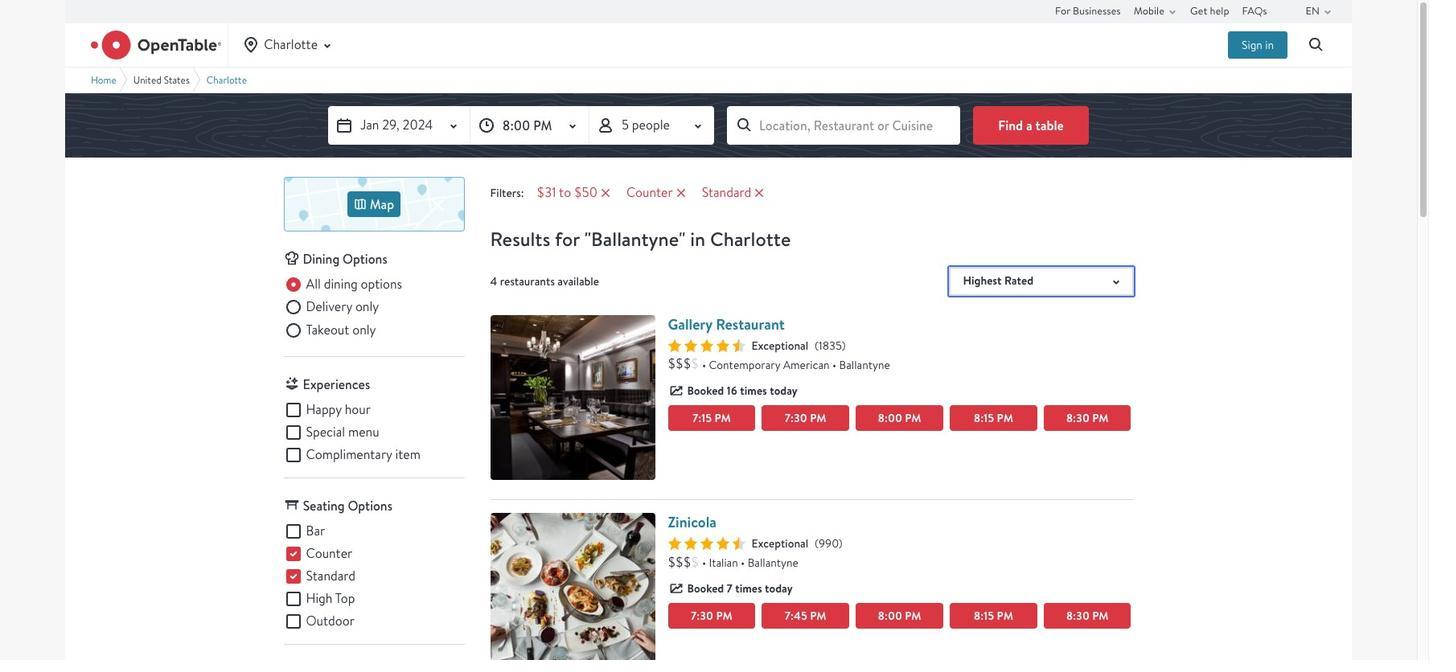 Task type: describe. For each thing, give the bounding box(es) containing it.
$31
[[537, 184, 556, 201]]

for businesses
[[1055, 4, 1121, 17]]

delivery only
[[306, 299, 379, 316]]

table
[[1036, 116, 1064, 134]]

standard button
[[695, 183, 774, 203]]

exceptional ( 990 )
[[752, 536, 843, 551]]

italian
[[709, 556, 738, 570]]

) for zinicola
[[839, 536, 843, 551]]

seating
[[303, 497, 345, 515]]

home
[[91, 74, 116, 86]]

8:30 pm link for zinicola
[[1044, 603, 1131, 629]]

"ballantyne"
[[584, 226, 686, 253]]

booked 7 times today
[[687, 581, 793, 597]]

7:15 pm
[[692, 410, 731, 426]]

bar
[[306, 523, 325, 540]]

counter button
[[620, 183, 695, 203]]

businesses
[[1073, 4, 1121, 17]]

ballantyne inside $$$ $ • contemporary american • ballantyne
[[839, 358, 890, 372]]

a photo of gallery restaurant restaurant image
[[490, 315, 655, 480]]

$50
[[574, 184, 598, 201]]

990
[[819, 536, 839, 551]]

charlotte button
[[241, 23, 337, 67]]

8:15 for zinicola
[[974, 608, 994, 624]]

8:00 pm for gallery restaurant
[[878, 410, 921, 426]]

filters:
[[490, 186, 524, 200]]

booked for gallery restaurant
[[687, 382, 724, 399]]

standard inside standard button
[[702, 184, 751, 201]]

opentable logo image
[[91, 31, 221, 60]]

all dining options
[[306, 276, 402, 293]]

contemporary
[[709, 358, 780, 372]]

help
[[1210, 4, 1229, 17]]

people
[[632, 116, 670, 133]]

8:30 pm link for gallery restaurant
[[1044, 405, 1131, 431]]

highest rated button
[[949, 267, 1134, 296]]

dining options
[[303, 250, 387, 268]]

4
[[490, 274, 497, 288]]

pm for gallery restaurant 8:30 pm link
[[1092, 410, 1109, 426]]

7:15
[[692, 410, 712, 426]]

0 vertical spatial 7:30 pm link
[[762, 405, 849, 431]]

exceptional for gallery restaurant
[[752, 338, 809, 353]]

states
[[164, 74, 190, 86]]

get help button
[[1190, 0, 1229, 23]]

map
[[370, 195, 394, 213]]

home link
[[91, 74, 116, 86]]

charlotte link
[[207, 74, 247, 86]]

16
[[727, 382, 738, 399]]

restaurant
[[716, 314, 785, 334]]

faqs button
[[1242, 0, 1267, 23]]

jan 29, 2024
[[360, 116, 433, 133]]

for businesses button
[[1055, 0, 1121, 23]]

8:00 for zinicola
[[878, 608, 902, 624]]

faqs
[[1242, 4, 1267, 17]]

complimentary item
[[306, 447, 421, 463]]

for
[[1055, 4, 1071, 17]]

get
[[1190, 4, 1208, 17]]

happy hour
[[306, 402, 371, 418]]

find a table button
[[973, 106, 1089, 145]]

8:00 pm for zinicola
[[878, 608, 921, 624]]

5 people
[[622, 116, 670, 133]]

restaurants
[[500, 274, 555, 288]]

charlotte inside dropdown button
[[264, 36, 318, 53]]

7
[[727, 581, 733, 597]]

1835
[[819, 338, 842, 353]]

0 horizontal spatial in
[[690, 226, 706, 253]]

highest rated
[[963, 273, 1034, 289]]

5
[[622, 116, 629, 133]]

• left italian at bottom
[[702, 556, 706, 570]]

pm for 7:15 pm link
[[715, 410, 731, 426]]

Delivery only radio
[[284, 298, 379, 317]]

delivery
[[306, 299, 352, 316]]

find
[[998, 116, 1023, 134]]

Please input a Location, Restaurant or Cuisine field
[[727, 106, 960, 145]]

( for gallery restaurant
[[815, 338, 819, 353]]

8:15 pm link for gallery restaurant
[[950, 405, 1037, 431]]

8:15 pm for zinicola
[[974, 608, 1013, 624]]

4.6 stars image for zinicola
[[668, 537, 745, 550]]

counter inside seating options "group"
[[306, 545, 353, 562]]

a
[[1026, 116, 1033, 134]]

8:30 for zinicola
[[1066, 608, 1090, 624]]

pm for bottom 7:30 pm link
[[716, 608, 733, 624]]

dining
[[303, 250, 340, 268]]

rated
[[1005, 273, 1034, 289]]

$$$ for zinicola
[[668, 554, 691, 571]]

sign in
[[1242, 38, 1274, 52]]

7:45
[[785, 608, 807, 624]]

jan
[[360, 116, 379, 133]]

standard inside seating options "group"
[[306, 568, 356, 585]]

zinicola
[[668, 512, 717, 532]]

experiences
[[303, 376, 370, 393]]

sign in button
[[1228, 31, 1288, 59]]

available
[[558, 274, 599, 288]]

search icon image
[[1307, 35, 1326, 55]]

pm for 8:15 pm link for gallery restaurant
[[997, 410, 1013, 426]]

options
[[361, 276, 402, 293]]

mobile button
[[1134, 0, 1182, 23]]

highest
[[963, 273, 1002, 289]]

united states
[[133, 74, 190, 86]]

booked for zinicola
[[687, 581, 724, 597]]

0 vertical spatial 7:30
[[785, 410, 807, 426]]

en button
[[1306, 0, 1338, 23]]

8:00 for gallery restaurant
[[878, 410, 902, 426]]



Task type: vqa. For each thing, say whether or not it's contained in the screenshot.
tab list
no



Task type: locate. For each thing, give the bounding box(es) containing it.
1 vertical spatial 8:30
[[1066, 608, 1090, 624]]

1 vertical spatial today
[[765, 581, 793, 597]]

times for gallery restaurant
[[740, 382, 767, 399]]

$$$ for gallery restaurant
[[668, 356, 691, 373]]

0 vertical spatial (
[[815, 338, 819, 353]]

• left contemporary
[[702, 358, 706, 372]]

1 vertical spatial 7:30 pm link
[[668, 603, 756, 629]]

7:45 pm
[[785, 608, 827, 624]]

1 horizontal spatial standard
[[702, 184, 751, 201]]

mobile
[[1134, 4, 1165, 17]]

1 vertical spatial $
[[691, 554, 699, 571]]

$ for zinicola
[[691, 554, 699, 571]]

counter up results for "ballantyne" in charlotte
[[627, 184, 673, 201]]

1 horizontal spatial 7:30 pm link
[[762, 405, 849, 431]]

results
[[490, 226, 550, 253]]

4.6 stars image
[[668, 339, 745, 352], [668, 537, 745, 550]]

8:30 pm link
[[1044, 405, 1131, 431], [1044, 603, 1131, 629]]

only
[[355, 299, 379, 316], [352, 322, 376, 338]]

2 $$$ from the top
[[668, 554, 691, 571]]

None field
[[727, 106, 960, 145]]

0 horizontal spatial 7:30 pm
[[691, 608, 733, 624]]

0 vertical spatial 8:15 pm link
[[950, 405, 1037, 431]]

ballantyne inside $$$ $ • italian • ballantyne
[[748, 556, 799, 570]]

$$$ down gallery
[[668, 356, 691, 373]]

exceptional ( 1835 )
[[752, 338, 846, 353]]

pm for 8:30 pm link corresponding to zinicola
[[1092, 608, 1109, 624]]

0 vertical spatial 8:15
[[974, 410, 994, 426]]

0 vertical spatial )
[[842, 338, 846, 353]]

0 horizontal spatial counter
[[306, 545, 353, 562]]

7:30 pm for 7:30 pm link to the top
[[785, 410, 826, 426]]

1 vertical spatial only
[[352, 322, 376, 338]]

1 horizontal spatial ballantyne
[[839, 358, 890, 372]]

0 horizontal spatial 7:30 pm link
[[668, 603, 756, 629]]

8:00
[[503, 116, 530, 134], [878, 410, 902, 426], [878, 608, 902, 624]]

1 8:15 from the top
[[974, 410, 994, 426]]

1 $ from the top
[[691, 356, 699, 373]]

4.6 stars image down gallery
[[668, 339, 745, 352]]

2 8:30 pm link from the top
[[1044, 603, 1131, 629]]

1 vertical spatial 7:30 pm
[[691, 608, 733, 624]]

only for delivery only
[[355, 299, 379, 316]]

1 vertical spatial charlotte
[[207, 74, 247, 86]]

american
[[783, 358, 830, 372]]

outdoor
[[306, 613, 355, 630]]

( up american
[[815, 338, 819, 353]]

0 vertical spatial $$$
[[668, 356, 691, 373]]

2 horizontal spatial charlotte
[[710, 226, 791, 253]]

only down delivery only
[[352, 322, 376, 338]]

4.6 stars image for gallery restaurant
[[668, 339, 745, 352]]

get help
[[1190, 4, 1229, 17]]

map button
[[284, 177, 465, 232]]

1 vertical spatial 8:30 pm link
[[1044, 603, 1131, 629]]

1 8:15 pm from the top
[[974, 410, 1013, 426]]

• right italian at bottom
[[741, 556, 745, 570]]

1 vertical spatial (
[[815, 536, 819, 551]]

gallery
[[668, 314, 713, 334]]

0 vertical spatial times
[[740, 382, 767, 399]]

0 vertical spatial exceptional
[[752, 338, 809, 353]]

0 vertical spatial only
[[355, 299, 379, 316]]

united
[[133, 74, 161, 86]]

gallery restaurant link
[[668, 314, 785, 334]]

0 vertical spatial 8:00 pm
[[503, 116, 552, 134]]

1 8:30 pm from the top
[[1066, 410, 1109, 426]]

0 horizontal spatial 7:30
[[691, 608, 714, 624]]

dining options group
[[284, 275, 465, 344]]

exceptional left 990 at the right of page
[[752, 536, 809, 551]]

0 vertical spatial 8:00 pm link
[[856, 405, 943, 431]]

8:00 pm link for gallery restaurant
[[856, 405, 943, 431]]

2 vertical spatial charlotte
[[710, 226, 791, 253]]

high top
[[306, 591, 355, 607]]

today for zinicola
[[765, 581, 793, 597]]

options for seating options
[[348, 497, 393, 515]]

1 vertical spatial standard
[[306, 568, 356, 585]]

hour
[[345, 402, 371, 418]]

results for "ballantyne" in charlotte
[[490, 226, 791, 253]]

options up "all dining options"
[[343, 250, 387, 268]]

pm for zinicola's 8:15 pm link
[[997, 608, 1013, 624]]

today up 7:45
[[765, 581, 793, 597]]

gallery restaurant
[[668, 314, 785, 334]]

jan 29, 2024 button
[[328, 106, 470, 145]]

7:30 pm link down 7
[[668, 603, 756, 629]]

today
[[770, 382, 798, 399], [765, 581, 793, 597]]

$ for gallery restaurant
[[691, 356, 699, 373]]

pm for 7:45 pm link
[[810, 608, 827, 624]]

$31 to $50 button
[[530, 183, 620, 203]]

) up $$$ $ • contemporary american • ballantyne
[[842, 338, 846, 353]]

1 vertical spatial 8:00 pm
[[878, 410, 921, 426]]

menu
[[348, 424, 379, 441]]

1 8:15 pm link from the top
[[950, 405, 1037, 431]]

8:30 pm for zinicola
[[1066, 608, 1109, 624]]

booked 16 times today
[[687, 382, 798, 399]]

0 vertical spatial 8:00
[[503, 116, 530, 134]]

sign
[[1242, 38, 1263, 52]]

options for dining options
[[343, 250, 387, 268]]

8:15 pm for gallery restaurant
[[974, 410, 1013, 426]]

en
[[1306, 4, 1320, 17]]

seating options
[[303, 497, 393, 515]]

dining
[[324, 276, 358, 293]]

2 8:30 from the top
[[1066, 608, 1090, 624]]

0 vertical spatial 8:30 pm link
[[1044, 405, 1131, 431]]

1 horizontal spatial counter
[[627, 184, 673, 201]]

1 vertical spatial $$$
[[668, 554, 691, 571]]

exceptional for zinicola
[[752, 536, 809, 551]]

2 8:30 pm from the top
[[1066, 608, 1109, 624]]

$31 to $50
[[537, 184, 598, 201]]

1 vertical spatial 7:30
[[691, 608, 714, 624]]

2 booked from the top
[[687, 581, 724, 597]]

• down '1835'
[[833, 358, 837, 372]]

zinicola link
[[668, 512, 717, 532]]

7:15 pm link
[[668, 405, 756, 431]]

7:30 down american
[[785, 410, 807, 426]]

2 8:15 from the top
[[974, 608, 994, 624]]

1 vertical spatial 8:00
[[878, 410, 902, 426]]

1 vertical spatial 8:15
[[974, 608, 994, 624]]

1 8:30 pm link from the top
[[1044, 405, 1131, 431]]

All dining options radio
[[284, 275, 402, 294]]

$ down gallery
[[691, 356, 699, 373]]

8:00 pm link
[[856, 405, 943, 431], [856, 603, 943, 629]]

times right 7
[[735, 581, 762, 597]]

item
[[395, 447, 421, 463]]

pm
[[533, 116, 552, 134], [715, 410, 731, 426], [810, 410, 826, 426], [905, 410, 921, 426], [997, 410, 1013, 426], [1092, 410, 1109, 426], [716, 608, 733, 624], [810, 608, 827, 624], [905, 608, 921, 624], [997, 608, 1013, 624], [1092, 608, 1109, 624]]

times
[[740, 382, 767, 399], [735, 581, 762, 597]]

7:30 pm link down american
[[762, 405, 849, 431]]

8:30 pm
[[1066, 410, 1109, 426], [1066, 608, 1109, 624]]

0 horizontal spatial ballantyne
[[748, 556, 799, 570]]

0 vertical spatial 4.6 stars image
[[668, 339, 745, 352]]

1 booked from the top
[[687, 382, 724, 399]]

$$$ $ • contemporary american • ballantyne
[[668, 356, 890, 373]]

charlotte
[[264, 36, 318, 53], [207, 74, 247, 86], [710, 226, 791, 253]]

2024
[[403, 116, 433, 133]]

7:30 down the booked 7 times today
[[691, 608, 714, 624]]

times for zinicola
[[735, 581, 762, 597]]

in inside button
[[1265, 38, 1274, 52]]

8:15 pm link
[[950, 405, 1037, 431], [950, 603, 1037, 629]]

booked left 7
[[687, 581, 724, 597]]

pm for 7:30 pm link to the top
[[810, 410, 826, 426]]

2 vertical spatial 8:00
[[878, 608, 902, 624]]

options right seating
[[348, 497, 393, 515]]

booked left 16
[[687, 382, 724, 399]]

8:30 pm for gallery restaurant
[[1066, 410, 1109, 426]]

2 ( from the top
[[815, 536, 819, 551]]

2 vertical spatial 8:00 pm
[[878, 608, 921, 624]]

1 vertical spatial booked
[[687, 581, 724, 597]]

$$$ down zinicola link
[[668, 554, 691, 571]]

7:30 pm
[[785, 410, 826, 426], [691, 608, 733, 624]]

1 vertical spatial 8:00 pm link
[[856, 603, 943, 629]]

1 horizontal spatial 7:30
[[785, 410, 807, 426]]

standard right counter button
[[702, 184, 751, 201]]

standard
[[702, 184, 751, 201], [306, 568, 356, 585]]

1 horizontal spatial in
[[1265, 38, 1274, 52]]

29,
[[382, 116, 400, 133]]

1 vertical spatial )
[[839, 536, 843, 551]]

0 vertical spatial 8:30
[[1066, 410, 1090, 426]]

$$$ $ • italian • ballantyne
[[668, 554, 799, 571]]

2 8:00 pm link from the top
[[856, 603, 943, 629]]

1 8:00 pm link from the top
[[856, 405, 943, 431]]

booked
[[687, 382, 724, 399], [687, 581, 724, 597]]

options
[[343, 250, 387, 268], [348, 497, 393, 515]]

Takeout only radio
[[284, 321, 376, 340]]

ballantyne down '1835'
[[839, 358, 890, 372]]

today down $$$ $ • contemporary american • ballantyne
[[770, 382, 798, 399]]

$ left italian at bottom
[[691, 554, 699, 571]]

0 vertical spatial in
[[1265, 38, 1274, 52]]

1 vertical spatial ballantyne
[[748, 556, 799, 570]]

special menu
[[306, 424, 379, 441]]

8:30
[[1066, 410, 1090, 426], [1066, 608, 1090, 624]]

counter down bar
[[306, 545, 353, 562]]

2 $ from the top
[[691, 554, 699, 571]]

1 $$$ from the top
[[668, 356, 691, 373]]

complimentary
[[306, 447, 392, 463]]

)
[[842, 338, 846, 353], [839, 536, 843, 551]]

0 vertical spatial counter
[[627, 184, 673, 201]]

4 restaurants available
[[490, 274, 599, 288]]

( for zinicola
[[815, 536, 819, 551]]

high
[[306, 591, 333, 607]]

1 vertical spatial times
[[735, 581, 762, 597]]

0 horizontal spatial standard
[[306, 568, 356, 585]]

exceptional up $$$ $ • contemporary american • ballantyne
[[752, 338, 809, 353]]

to
[[559, 184, 571, 201]]

all
[[306, 276, 321, 293]]

2 4.6 stars image from the top
[[668, 537, 745, 550]]

only for takeout only
[[352, 322, 376, 338]]

in down standard button
[[690, 226, 706, 253]]

7:30 pm for bottom 7:30 pm link
[[691, 608, 733, 624]]

) for gallery restaurant
[[842, 338, 846, 353]]

) up 7:45 pm link
[[839, 536, 843, 551]]

0 vertical spatial 8:30 pm
[[1066, 410, 1109, 426]]

1 vertical spatial options
[[348, 497, 393, 515]]

( up 7:45 pm
[[815, 536, 819, 551]]

special
[[306, 424, 345, 441]]

1 vertical spatial 8:15 pm link
[[950, 603, 1037, 629]]

pm for zinicola 8:00 pm link
[[905, 608, 921, 624]]

8:00 pm
[[503, 116, 552, 134], [878, 410, 921, 426], [878, 608, 921, 624]]

1 horizontal spatial charlotte
[[264, 36, 318, 53]]

4.6 stars image down zinicola link
[[668, 537, 745, 550]]

happy
[[306, 402, 342, 418]]

1 vertical spatial 4.6 stars image
[[668, 537, 745, 550]]

seating options group
[[284, 522, 465, 632]]

0 vertical spatial booked
[[687, 382, 724, 399]]

experiences group
[[284, 401, 465, 465]]

1 8:30 from the top
[[1066, 410, 1090, 426]]

standard up high top
[[306, 568, 356, 585]]

0 vertical spatial options
[[343, 250, 387, 268]]

1 ( from the top
[[815, 338, 819, 353]]

•
[[702, 358, 706, 372], [833, 358, 837, 372], [702, 556, 706, 570], [741, 556, 745, 570]]

0 vertical spatial $
[[691, 356, 699, 373]]

takeout
[[306, 322, 349, 338]]

0 vertical spatial 8:15 pm
[[974, 410, 1013, 426]]

0 vertical spatial ballantyne
[[839, 358, 890, 372]]

2 8:15 pm from the top
[[974, 608, 1013, 624]]

0 vertical spatial 7:30 pm
[[785, 410, 826, 426]]

ballantyne
[[839, 358, 890, 372], [748, 556, 799, 570]]

only down "all dining options"
[[355, 299, 379, 316]]

8:30 for gallery restaurant
[[1066, 410, 1090, 426]]

8:00 pm link for zinicola
[[856, 603, 943, 629]]

a photo of zinicola restaurant image
[[490, 513, 655, 660]]

1 exceptional from the top
[[752, 338, 809, 353]]

7:45 pm link
[[762, 603, 849, 629]]

find a table
[[998, 116, 1064, 134]]

pm for 8:00 pm link corresponding to gallery restaurant
[[905, 410, 921, 426]]

1 vertical spatial in
[[690, 226, 706, 253]]

today for gallery restaurant
[[770, 382, 798, 399]]

7:30 pm down 7
[[691, 608, 733, 624]]

for
[[555, 226, 580, 253]]

7:30 pm down american
[[785, 410, 826, 426]]

counter inside button
[[627, 184, 673, 201]]

ballantyne down exceptional ( 990 )
[[748, 556, 799, 570]]

in
[[1265, 38, 1274, 52], [690, 226, 706, 253]]

0 vertical spatial today
[[770, 382, 798, 399]]

top
[[335, 591, 355, 607]]

1 vertical spatial counter
[[306, 545, 353, 562]]

0 vertical spatial charlotte
[[264, 36, 318, 53]]

exceptional
[[752, 338, 809, 353], [752, 536, 809, 551]]

1 4.6 stars image from the top
[[668, 339, 745, 352]]

1 vertical spatial 8:15 pm
[[974, 608, 1013, 624]]

8:15 for gallery restaurant
[[974, 410, 994, 426]]

0 vertical spatial standard
[[702, 184, 751, 201]]

in right sign
[[1265, 38, 1274, 52]]

8:15 pm link for zinicola
[[950, 603, 1037, 629]]

1 vertical spatial 8:30 pm
[[1066, 608, 1109, 624]]

2 8:15 pm link from the top
[[950, 603, 1037, 629]]

0 horizontal spatial charlotte
[[207, 74, 247, 86]]

1 horizontal spatial 7:30 pm
[[785, 410, 826, 426]]

times right 16
[[740, 382, 767, 399]]

$$$
[[668, 356, 691, 373], [668, 554, 691, 571]]

2 exceptional from the top
[[752, 536, 809, 551]]

1 vertical spatial exceptional
[[752, 536, 809, 551]]



